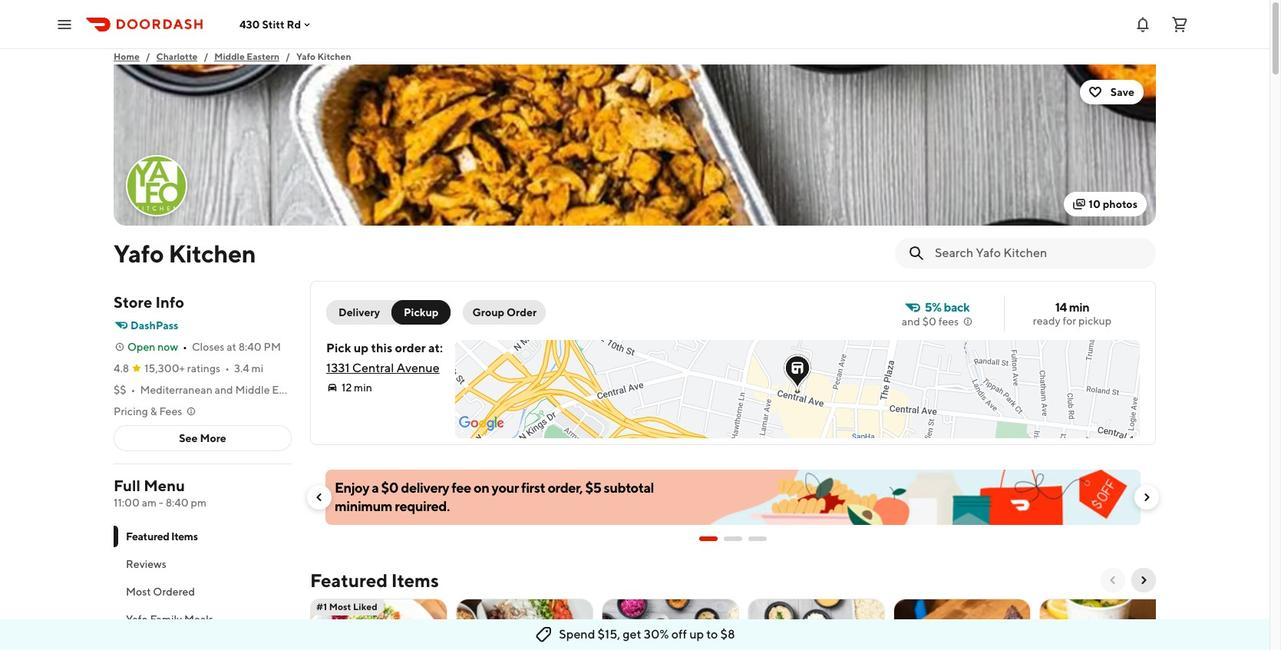 Task type: describe. For each thing, give the bounding box(es) containing it.
full menu 11:00 am - 8:40 pm
[[114, 477, 207, 509]]

middle for /
[[214, 51, 245, 62]]

see more
[[179, 432, 226, 444]]

mi
[[251, 362, 263, 375]]

10
[[1089, 198, 1101, 210]]

4.8
[[114, 362, 129, 375]]

see
[[179, 432, 198, 444]]

your
[[492, 480, 519, 496]]

most inside button
[[329, 601, 351, 613]]

closes
[[192, 341, 224, 353]]

1331 central avenue link
[[326, 361, 440, 375]]

more
[[200, 432, 226, 444]]

3 / from the left
[[286, 51, 290, 62]]

#1 most liked
[[316, 601, 377, 613]]

featured items heading
[[310, 568, 439, 593]]

middle for and
[[235, 384, 270, 396]]

save
[[1111, 86, 1134, 98]]

430 stitt rd
[[239, 18, 301, 30]]

back
[[944, 300, 970, 315]]

-
[[159, 497, 163, 509]]

14
[[1055, 300, 1067, 315]]

at
[[227, 341, 236, 353]]

pricing
[[114, 405, 148, 418]]

11:00
[[114, 497, 140, 509]]

open menu image
[[55, 15, 74, 33]]

1 / from the left
[[146, 51, 150, 62]]

open
[[127, 341, 155, 353]]

spend $15, get 30% off up to $8
[[559, 627, 735, 642]]

5%
[[925, 300, 942, 315]]

0 vertical spatial next button of carousel image
[[1141, 491, 1153, 504]]

• closes at 8:40 pm
[[183, 341, 281, 353]]

spend
[[559, 627, 595, 642]]

1 vertical spatial and
[[215, 384, 233, 396]]

save button
[[1080, 80, 1144, 104]]

pickup
[[1078, 315, 1112, 327]]

eastern for /
[[247, 51, 279, 62]]

1 vertical spatial up
[[689, 627, 704, 642]]

$5
[[585, 480, 601, 496]]

stitt
[[262, 18, 285, 30]]

430
[[239, 18, 260, 30]]

$$
[[114, 384, 126, 396]]

order,
[[548, 480, 583, 496]]

yafo for kitchen
[[114, 239, 164, 268]]

up inside pick up this order at: 1331 central avenue
[[354, 341, 369, 355]]

ordered
[[153, 586, 195, 598]]

subtotal
[[604, 480, 654, 496]]

order
[[395, 341, 426, 355]]

home link
[[114, 49, 140, 64]]

0 horizontal spatial items
[[171, 530, 198, 543]]

ready
[[1033, 315, 1061, 327]]

min for 14
[[1069, 300, 1089, 315]]

$8
[[720, 627, 735, 642]]

powered by google image
[[459, 416, 504, 431]]

group
[[472, 306, 504, 319]]

and $0 fees
[[902, 315, 959, 328]]

store
[[114, 293, 152, 311]]

get
[[623, 627, 641, 642]]

minimum
[[335, 498, 392, 514]]

central
[[352, 361, 394, 375]]

group order button
[[463, 300, 546, 325]]

yafo kitchen
[[114, 239, 256, 268]]

family
[[150, 613, 182, 626]]

15,300+ ratings •
[[144, 362, 230, 375]]

charlotte
[[156, 51, 198, 62]]

1 vertical spatial next button of carousel image
[[1138, 574, 1150, 586]]

enjoy a $0 delivery fee on your first order, $5 subtotal minimum required.
[[335, 480, 654, 514]]

most ordered
[[126, 586, 195, 598]]

avenue
[[397, 361, 440, 375]]

mediterranean
[[140, 384, 212, 396]]

group order
[[472, 306, 537, 319]]

first
[[521, 480, 545, 496]]

pm
[[264, 341, 281, 353]]

yafo for family
[[126, 613, 148, 626]]

2 / from the left
[[204, 51, 208, 62]]

yafo family meals button
[[114, 606, 292, 633]]

featured inside heading
[[310, 570, 388, 591]]

pick up this order at: 1331 central avenue
[[326, 341, 443, 375]]

14 min ready for pickup
[[1033, 300, 1112, 327]]

5% back
[[925, 300, 970, 315]]

&
[[150, 405, 157, 418]]

store info
[[114, 293, 184, 311]]

street
[[311, 384, 342, 396]]

for
[[1063, 315, 1076, 327]]

0 horizontal spatial featured
[[126, 530, 169, 543]]



Task type: vqa. For each thing, say whether or not it's contained in the screenshot.
2nd 3- from right
no



Task type: locate. For each thing, give the bounding box(es) containing it.
most down reviews
[[126, 586, 151, 598]]

2 vertical spatial •
[[131, 384, 135, 396]]

/ right home on the left of page
[[146, 51, 150, 62]]

fees
[[159, 405, 182, 418]]

2 horizontal spatial •
[[225, 362, 230, 375]]

/ right charlotte
[[204, 51, 208, 62]]

and down ratings
[[215, 384, 233, 396]]

0 horizontal spatial /
[[146, 51, 150, 62]]

featured
[[126, 530, 169, 543], [310, 570, 388, 591]]

min
[[1069, 300, 1089, 315], [354, 381, 372, 394]]

3.4
[[234, 362, 249, 375]]

charlotte link
[[156, 49, 198, 64]]

$0 right a
[[381, 480, 398, 496]]

0 vertical spatial yafo
[[296, 51, 316, 62]]

most
[[126, 586, 151, 598], [329, 601, 351, 613]]

most inside 'button'
[[126, 586, 151, 598]]

0 vertical spatial eastern
[[247, 51, 279, 62]]

pick
[[326, 341, 351, 355]]

12
[[342, 381, 352, 394]]

pricing & fees button
[[114, 404, 198, 419]]

min for 12
[[354, 381, 372, 394]]

featured items up liked
[[310, 570, 439, 591]]

most ordered button
[[114, 578, 292, 606]]

0 vertical spatial and
[[902, 315, 920, 328]]

0 vertical spatial up
[[354, 341, 369, 355]]

0 vertical spatial items
[[171, 530, 198, 543]]

off
[[672, 627, 687, 642]]

1 horizontal spatial kitchen
[[317, 51, 351, 62]]

0 vertical spatial kitchen
[[317, 51, 351, 62]]

430 stitt rd button
[[239, 18, 313, 30]]

fee
[[452, 480, 471, 496]]

next button of carousel image
[[1141, 491, 1153, 504], [1138, 574, 1150, 586]]

0 horizontal spatial •
[[131, 384, 135, 396]]

up left to
[[689, 627, 704, 642]]

eastern left street
[[272, 384, 309, 396]]

0 horizontal spatial 8:40
[[166, 497, 189, 509]]

fees
[[938, 315, 959, 328]]

required.
[[395, 498, 450, 514]]

1 vertical spatial yafo
[[114, 239, 164, 268]]

0 vertical spatial featured
[[126, 530, 169, 543]]

up left this
[[354, 341, 369, 355]]

middle down 430
[[214, 51, 245, 62]]

• left 3.4
[[225, 362, 230, 375]]

0 horizontal spatial $0
[[381, 480, 398, 496]]

liked
[[353, 601, 377, 613]]

eastern
[[247, 51, 279, 62], [272, 384, 309, 396]]

0 vertical spatial middle
[[214, 51, 245, 62]]

1 horizontal spatial $0
[[922, 315, 936, 328]]

$0 inside enjoy a $0 delivery fee on your first order, $5 subtotal minimum required.
[[381, 480, 398, 496]]

min inside 14 min ready for pickup
[[1069, 300, 1089, 315]]

1 vertical spatial featured
[[310, 570, 388, 591]]

most right the #1
[[329, 601, 351, 613]]

photos
[[1103, 198, 1138, 210]]

pm
[[191, 497, 207, 509]]

dashpass
[[130, 319, 178, 332]]

8:40 right at
[[238, 341, 262, 353]]

1 vertical spatial kitchen
[[168, 239, 256, 268]]

Pickup radio
[[392, 300, 451, 325]]

0 horizontal spatial most
[[126, 586, 151, 598]]

1 horizontal spatial and
[[902, 315, 920, 328]]

notification bell image
[[1134, 15, 1152, 33]]

1 horizontal spatial •
[[183, 341, 187, 353]]

1 vertical spatial 8:40
[[166, 497, 189, 509]]

min right the 12
[[354, 381, 372, 394]]

1 vertical spatial most
[[329, 601, 351, 613]]

10 photos
[[1089, 198, 1138, 210]]

0 horizontal spatial kitchen
[[168, 239, 256, 268]]

• right now
[[183, 341, 187, 353]]

featured items
[[126, 530, 198, 543], [310, 570, 439, 591]]

1 vertical spatial eastern
[[272, 384, 309, 396]]

map region
[[406, 246, 1192, 442]]

see more button
[[114, 426, 291, 451]]

1 vertical spatial items
[[391, 570, 439, 591]]

1331
[[326, 361, 350, 375]]

1 vertical spatial featured items
[[310, 570, 439, 591]]

yafo inside yafo family meals 'button'
[[126, 613, 148, 626]]

kitchen
[[317, 51, 351, 62], [168, 239, 256, 268]]

0 vertical spatial •
[[183, 341, 187, 353]]

at:
[[428, 341, 443, 355]]

open now
[[127, 341, 178, 353]]

pickup
[[404, 306, 439, 319]]

eastern for street
[[272, 384, 309, 396]]

• right '$$'
[[131, 384, 135, 396]]

yafo down rd
[[296, 51, 316, 62]]

yafo
[[296, 51, 316, 62], [114, 239, 164, 268], [126, 613, 148, 626]]

0 horizontal spatial min
[[354, 381, 372, 394]]

items up #1 most liked button
[[391, 570, 439, 591]]

home
[[114, 51, 140, 62]]

$15,
[[598, 627, 620, 642]]

#1 most liked button
[[310, 599, 448, 650]]

1 horizontal spatial featured
[[310, 570, 388, 591]]

yafo kitchen image
[[114, 64, 1156, 226], [127, 157, 186, 215]]

middle
[[214, 51, 245, 62], [235, 384, 270, 396]]

1 horizontal spatial items
[[391, 570, 439, 591]]

2 vertical spatial yafo
[[126, 613, 148, 626]]

food
[[344, 384, 369, 396]]

items up reviews button
[[171, 530, 198, 543]]

on
[[474, 480, 489, 496]]

Item Search search field
[[935, 245, 1144, 262]]

and left fees
[[902, 315, 920, 328]]

ratings
[[187, 362, 220, 375]]

reviews
[[126, 558, 166, 570]]

rd
[[287, 18, 301, 30]]

1 vertical spatial middle
[[235, 384, 270, 396]]

/
[[146, 51, 150, 62], [204, 51, 208, 62], [286, 51, 290, 62]]

2 horizontal spatial /
[[286, 51, 290, 62]]

•
[[183, 341, 187, 353], [225, 362, 230, 375], [131, 384, 135, 396]]

1 horizontal spatial min
[[1069, 300, 1089, 315]]

3.4 mi
[[234, 362, 263, 375]]

menu
[[144, 477, 185, 494]]

previous button of carousel image
[[313, 491, 325, 504]]

items inside heading
[[391, 570, 439, 591]]

order methods option group
[[326, 300, 451, 325]]

Delivery radio
[[326, 300, 401, 325]]

a
[[372, 480, 379, 496]]

delivery
[[401, 480, 449, 496]]

0 horizontal spatial featured items
[[126, 530, 198, 543]]

0 vertical spatial 8:40
[[238, 341, 262, 353]]

featured up reviews
[[126, 530, 169, 543]]

8:40 right -
[[166, 497, 189, 509]]

0 horizontal spatial up
[[354, 341, 369, 355]]

yafo left the family at left bottom
[[126, 613, 148, 626]]

1 horizontal spatial featured items
[[310, 570, 439, 591]]

0 vertical spatial most
[[126, 586, 151, 598]]

home / charlotte / middle eastern / yafo kitchen
[[114, 51, 351, 62]]

$0 down 5%
[[922, 315, 936, 328]]

eastern down 430 stitt rd
[[247, 51, 279, 62]]

1 vertical spatial $0
[[381, 480, 398, 496]]

0 horizontal spatial and
[[215, 384, 233, 396]]

min right 14 at the top right of page
[[1069, 300, 1089, 315]]

8:40 inside full menu 11:00 am - 8:40 pm
[[166, 497, 189, 509]]

0 vertical spatial min
[[1069, 300, 1089, 315]]

reviews button
[[114, 550, 292, 578]]

previous button of carousel image
[[1107, 574, 1119, 586]]

enjoy
[[335, 480, 369, 496]]

meals
[[184, 613, 213, 626]]

featured up #1 most liked
[[310, 570, 388, 591]]

0 vertical spatial featured items
[[126, 530, 198, 543]]

/ down rd
[[286, 51, 290, 62]]

middle down 3.4 mi
[[235, 384, 270, 396]]

delivery
[[339, 306, 380, 319]]

1 horizontal spatial most
[[329, 601, 351, 613]]

yafo family meals
[[126, 613, 213, 626]]

full
[[114, 477, 141, 494]]

this
[[371, 341, 392, 355]]

am
[[142, 497, 157, 509]]

10 photos button
[[1064, 192, 1147, 216]]

1 horizontal spatial /
[[204, 51, 208, 62]]

select promotional banner element
[[699, 525, 767, 553]]

order
[[507, 306, 537, 319]]

30%
[[644, 627, 669, 642]]

1 horizontal spatial 8:40
[[238, 341, 262, 353]]

featured items up reviews
[[126, 530, 198, 543]]

1 vertical spatial •
[[225, 362, 230, 375]]

1 horizontal spatial up
[[689, 627, 704, 642]]

to
[[706, 627, 718, 642]]

0 items, open order cart image
[[1171, 15, 1189, 33]]

0 vertical spatial $0
[[922, 315, 936, 328]]

yafo up store
[[114, 239, 164, 268]]

1 vertical spatial min
[[354, 381, 372, 394]]

pricing & fees
[[114, 405, 182, 418]]

info
[[155, 293, 184, 311]]

and
[[902, 315, 920, 328], [215, 384, 233, 396]]



